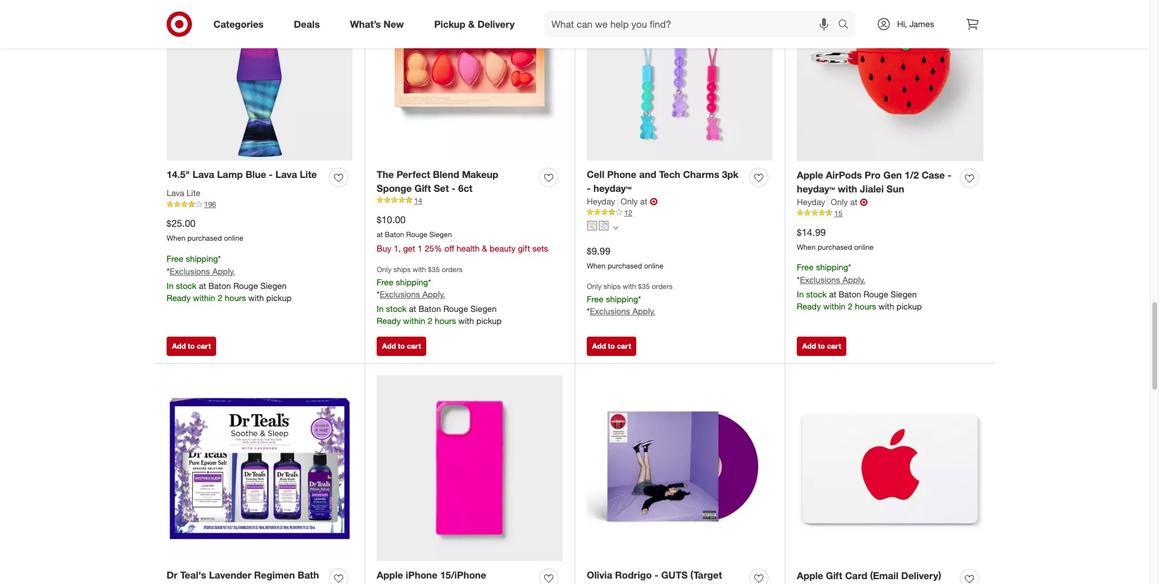 Task type: vqa. For each thing, say whether or not it's contained in the screenshot.
Christmas Cards, Stationery & Invitations
no



Task type: describe. For each thing, give the bounding box(es) containing it.
196 link
[[167, 199, 353, 210]]

apply. inside only ships with $35 orders free shipping * * exclusions apply. in stock at  baton rouge siegen ready within 2 hours with pickup
[[423, 290, 445, 300]]

in inside only ships with $35 orders free shipping * * exclusions apply. in stock at  baton rouge siegen ready within 2 hours with pickup
[[377, 304, 384, 314]]

search button
[[833, 11, 862, 40]]

what's new
[[350, 18, 404, 30]]

pickup for $25.00
[[266, 293, 292, 303]]

baton inside only ships with $35 orders free shipping * * exclusions apply. in stock at  baton rouge siegen ready within 2 hours with pickup
[[419, 304, 441, 314]]

hi, james
[[898, 19, 935, 29]]

196
[[204, 200, 216, 209]]

2 for $25.00
[[218, 293, 222, 303]]

1,
[[394, 244, 401, 254]]

regimen
[[254, 569, 295, 582]]

pickup inside only ships with $35 orders free shipping * * exclusions apply. in stock at  baton rouge siegen ready within 2 hours with pickup
[[477, 316, 502, 326]]

purchased for $14.99
[[818, 243, 853, 252]]

add to cart for $9.99
[[592, 342, 631, 351]]

apply. down $25.00 when purchased online
[[212, 266, 235, 276]]

case inside apple iphone 15/iphone 14/iphone 13 square case wit
[[474, 583, 498, 585]]

6ct
[[458, 182, 473, 194]]

cell phone and tech charms 3pk - heyday™
[[587, 168, 739, 194]]

to for $9.99
[[608, 342, 615, 351]]

apple gift card (email delivery)
[[797, 570, 942, 582]]

purchased for $9.99
[[608, 261, 642, 270]]

charms
[[683, 168, 720, 181]]

2 for $14.99
[[848, 302, 853, 312]]

gift inside the perfect blend makeup sponge gift set - 6ct
[[415, 182, 431, 194]]

1/2
[[905, 169, 919, 181]]

apple airpods pro gen 1/2 case - heyday™ with jialei sun
[[797, 169, 952, 195]]

blend
[[433, 168, 459, 181]]

cart for $25.00
[[197, 342, 211, 351]]

¬ for pro
[[860, 196, 868, 208]]

shipping down $25.00 when purchased online
[[186, 254, 218, 264]]

iphone
[[406, 569, 438, 582]]

gen
[[884, 169, 902, 181]]

blue
[[246, 168, 266, 181]]

cell
[[587, 168, 605, 181]]

pickup for $14.99
[[897, 302, 922, 312]]

at inside only ships with $35 orders free shipping * * exclusions apply. in stock at  baton rouge siegen ready within 2 hours with pickup
[[409, 304, 416, 314]]

exclusions apply. button down $9.99 when purchased online
[[590, 306, 655, 318]]

delivery
[[478, 18, 515, 30]]

james
[[910, 19, 935, 29]]

categories link
[[203, 11, 279, 37]]

cart for $14.99
[[827, 342, 842, 351]]

olivia rodrigo - guts (target exclusive)
[[587, 569, 722, 585]]

bath
[[298, 569, 319, 582]]

in for $14.99
[[797, 289, 804, 300]]

and inside dr teal's lavender regimen bath and body gift set - 4pc
[[167, 583, 184, 585]]

14.5"
[[167, 168, 190, 181]]

only inside only ships with $35 orders free shipping * * exclusions apply. in stock at  baton rouge siegen ready within 2 hours with pickup
[[377, 265, 392, 274]]

delivery)
[[902, 570, 942, 582]]

14.5" lava lamp blue - lava lite
[[167, 168, 317, 181]]

1
[[418, 244, 423, 254]]

dr teal's lavender regimen bath and body gift set - 4pc
[[167, 569, 319, 585]]

- inside cell phone and tech charms 3pk - heyday™
[[587, 182, 591, 194]]

exclusions inside only ships with $35 orders free shipping * * exclusions apply.
[[590, 306, 630, 317]]

at inside the $10.00 at baton rouge siegen buy 1, get 1 25% off health & beauty gift sets
[[377, 230, 383, 239]]

square
[[439, 583, 472, 585]]

deals link
[[284, 11, 335, 37]]

14.5" lava lamp blue - lava lite link
[[167, 168, 317, 182]]

cart for $9.99
[[617, 342, 631, 351]]

shipping inside only ships with $35 orders free shipping * * exclusions apply. in stock at  baton rouge siegen ready within 2 hours with pickup
[[396, 277, 428, 287]]

ready for $25.00
[[167, 293, 191, 303]]

what's new link
[[340, 11, 419, 37]]

rodrigo
[[615, 569, 652, 582]]

buy
[[377, 244, 392, 254]]

exclusive)
[[587, 583, 633, 585]]

new
[[384, 18, 404, 30]]

13
[[426, 583, 436, 585]]

hours for $14.99
[[855, 302, 877, 312]]

apple gift card (email delivery) link
[[797, 569, 942, 583]]

makeup
[[462, 168, 499, 181]]

cart for $10.00
[[407, 342, 421, 351]]

exclusions down $25.00 when purchased online
[[170, 266, 210, 276]]

exclusions down $14.99 when purchased online
[[800, 275, 841, 285]]

to for $14.99
[[818, 342, 825, 351]]

2 inside only ships with $35 orders free shipping * * exclusions apply. in stock at  baton rouge siegen ready within 2 hours with pickup
[[428, 316, 433, 326]]

lamp
[[217, 168, 243, 181]]

heyday link for cell phone and tech charms 3pk - heyday™
[[587, 195, 618, 208]]

apple iphone 15/iphone 14/iphone 13 square case wit
[[377, 569, 520, 585]]

free down $14.99
[[797, 262, 814, 273]]

the perfect blend makeup sponge gift set - 6ct
[[377, 168, 499, 194]]

rouge inside only ships with $35 orders free shipping * * exclusions apply. in stock at  baton rouge siegen ready within 2 hours with pickup
[[444, 304, 468, 314]]

add for $9.99
[[592, 342, 606, 351]]

12
[[624, 208, 633, 217]]

perfect
[[397, 168, 430, 181]]

only ships with $35 orders free shipping * * exclusions apply.
[[587, 282, 673, 317]]

shipping down $14.99 when purchased online
[[816, 262, 849, 273]]

14
[[414, 196, 422, 205]]

free down $25.00
[[167, 254, 183, 264]]

lava lite
[[167, 188, 201, 198]]

dr teal's lavender regimen bath and body gift set - 4pc link
[[167, 569, 324, 585]]

baton inside the $10.00 at baton rouge siegen buy 1, get 1 25% off health & beauty gift sets
[[385, 230, 404, 239]]

hi,
[[898, 19, 907, 29]]

get
[[403, 244, 415, 254]]

beauty
[[490, 244, 516, 254]]

sun
[[887, 183, 905, 195]]

$25.00
[[167, 217, 196, 230]]

0 horizontal spatial lava
[[167, 188, 184, 198]]

heyday only at ¬ for phone
[[587, 195, 658, 208]]

- inside olivia rodrigo - guts (target exclusive)
[[655, 569, 659, 582]]

airpods
[[826, 169, 862, 181]]

$14.99 when purchased online
[[797, 226, 874, 252]]

free shipping * * exclusions apply. in stock at  baton rouge siegen ready within 2 hours with pickup for $25.00
[[167, 254, 292, 303]]

rouge inside the $10.00 at baton rouge siegen buy 1, get 1 25% off health & beauty gift sets
[[406, 230, 428, 239]]

to for $25.00
[[188, 342, 195, 351]]

$35 for $10.00
[[428, 265, 440, 274]]

when for $25.00
[[167, 234, 186, 243]]

ships for $9.99
[[604, 282, 621, 291]]

add to cart button for $14.99
[[797, 337, 847, 356]]

add to cart for $25.00
[[172, 342, 211, 351]]

exclusions inside only ships with $35 orders free shipping * * exclusions apply. in stock at  baton rouge siegen ready within 2 hours with pickup
[[380, 290, 420, 300]]

dr
[[167, 569, 178, 582]]

add for $25.00
[[172, 342, 186, 351]]

olivia
[[587, 569, 613, 582]]

3pk
[[722, 168, 739, 181]]

when for $9.99
[[587, 261, 606, 270]]

health
[[457, 244, 480, 254]]

exclusions apply. button down $25.00 when purchased online
[[170, 266, 235, 278]]

2 horizontal spatial lava
[[276, 168, 297, 181]]

¬ for and
[[650, 195, 658, 208]]

within for $25.00
[[193, 293, 215, 303]]

case inside apple airpods pro gen 1/2 case - heyday™ with jialei sun
[[922, 169, 945, 181]]

$10.00
[[377, 214, 406, 226]]

all colors element
[[613, 224, 618, 231]]

free inside only ships with $35 orders free shipping * * exclusions apply.
[[587, 294, 604, 304]]

add for $10.00
[[382, 342, 396, 351]]

all colors image
[[613, 225, 618, 231]]

pro
[[865, 169, 881, 181]]

- right blue
[[269, 168, 273, 181]]

$9.99
[[587, 245, 611, 257]]

free inside only ships with $35 orders free shipping * * exclusions apply. in stock at  baton rouge siegen ready within 2 hours with pickup
[[377, 277, 394, 287]]

jialei
[[860, 183, 884, 195]]

& inside the $10.00 at baton rouge siegen buy 1, get 1 25% off health & beauty gift sets
[[482, 244, 488, 254]]

25%
[[425, 244, 442, 254]]

add to cart button for $10.00
[[377, 337, 427, 356]]



Task type: locate. For each thing, give the bounding box(es) containing it.
add to cart button
[[167, 337, 216, 356], [377, 337, 427, 356], [587, 337, 637, 356], [797, 337, 847, 356]]

1 horizontal spatial 2
[[428, 316, 433, 326]]

with inside only ships with $35 orders free shipping * * exclusions apply.
[[623, 282, 636, 291]]

free shipping * * exclusions apply. in stock at  baton rouge siegen ready within 2 hours with pickup down $25.00 when purchased online
[[167, 254, 292, 303]]

heyday™ down airpods
[[797, 183, 835, 195]]

1 vertical spatial gift
[[826, 570, 843, 582]]

lava down "14.5""
[[167, 188, 184, 198]]

1 horizontal spatial free shipping * * exclusions apply. in stock at  baton rouge siegen ready within 2 hours with pickup
[[797, 262, 922, 312]]

apple inside apple airpods pro gen 1/2 case - heyday™ with jialei sun
[[797, 169, 824, 181]]

1 horizontal spatial hours
[[435, 316, 456, 326]]

apple iphone 15/iphone 14/iphone 13 square case wit link
[[377, 569, 534, 585]]

- left 6ct
[[452, 182, 456, 194]]

gift left card
[[826, 570, 843, 582]]

ships inside only ships with $35 orders free shipping * * exclusions apply. in stock at  baton rouge siegen ready within 2 hours with pickup
[[394, 265, 411, 274]]

free shipping * * exclusions apply. in stock at  baton rouge siegen ready within 2 hours with pickup down $14.99 when purchased online
[[797, 262, 922, 312]]

¬
[[650, 195, 658, 208], [860, 196, 868, 208]]

0 horizontal spatial $35
[[428, 265, 440, 274]]

0 vertical spatial case
[[922, 169, 945, 181]]

gummy bears image
[[599, 221, 609, 231]]

2 horizontal spatial hours
[[855, 302, 877, 312]]

apply. down $9.99 when purchased online
[[633, 306, 655, 317]]

set
[[434, 182, 449, 194], [232, 583, 247, 585]]

siegen
[[430, 230, 452, 239], [260, 281, 287, 291], [891, 289, 917, 300], [471, 304, 497, 314]]

exclusions down 1,
[[380, 290, 420, 300]]

tech
[[659, 168, 681, 181]]

orders inside only ships with $35 orders free shipping * * exclusions apply.
[[652, 282, 673, 291]]

stock inside only ships with $35 orders free shipping * * exclusions apply. in stock at  baton rouge siegen ready within 2 hours with pickup
[[386, 304, 407, 314]]

$25.00 when purchased online
[[167, 217, 243, 243]]

orders inside only ships with $35 orders free shipping * * exclusions apply. in stock at  baton rouge siegen ready within 2 hours with pickup
[[442, 265, 463, 274]]

2 horizontal spatial within
[[824, 302, 846, 312]]

2 horizontal spatial pickup
[[897, 302, 922, 312]]

1 horizontal spatial heyday only at ¬
[[797, 196, 868, 208]]

1 add from the left
[[172, 342, 186, 351]]

1 horizontal spatial when
[[587, 261, 606, 270]]

heyday link for apple airpods pro gen 1/2 case - heyday™ with jialei sun
[[797, 196, 829, 208]]

categories
[[213, 18, 264, 30]]

1 add to cart from the left
[[172, 342, 211, 351]]

1 vertical spatial $35
[[638, 282, 650, 291]]

what's
[[350, 18, 381, 30]]

$35 down 25%
[[428, 265, 440, 274]]

hours inside only ships with $35 orders free shipping * * exclusions apply. in stock at  baton rouge siegen ready within 2 hours with pickup
[[435, 316, 456, 326]]

sponge
[[377, 182, 412, 194]]

1 vertical spatial ships
[[604, 282, 621, 291]]

within
[[193, 293, 215, 303], [824, 302, 846, 312], [403, 316, 426, 326]]

- inside apple airpods pro gen 1/2 case - heyday™ with jialei sun
[[948, 169, 952, 181]]

2 horizontal spatial ready
[[797, 302, 821, 312]]

heyday only at ¬ up the 15 on the top
[[797, 196, 868, 208]]

ships down 1,
[[394, 265, 411, 274]]

apply. inside only ships with $35 orders free shipping * * exclusions apply.
[[633, 306, 655, 317]]

lite down "14.5""
[[187, 188, 201, 198]]

heyday link up $14.99
[[797, 196, 829, 208]]

0 horizontal spatial hours
[[225, 293, 246, 303]]

1 vertical spatial &
[[482, 244, 488, 254]]

2 horizontal spatial stock
[[806, 289, 827, 300]]

orders down $9.99 when purchased online
[[652, 282, 673, 291]]

gift down "lavender"
[[213, 583, 229, 585]]

- right 1/2
[[948, 169, 952, 181]]

siegen inside only ships with $35 orders free shipping * * exclusions apply. in stock at  baton rouge siegen ready within 2 hours with pickup
[[471, 304, 497, 314]]

online inside $25.00 when purchased online
[[224, 234, 243, 243]]

12 link
[[587, 208, 773, 218]]

1 add to cart button from the left
[[167, 337, 216, 356]]

olivia rodrigo - guts (target exclusive) image
[[587, 376, 773, 562], [587, 376, 773, 562]]

set inside the perfect blend makeup sponge gift set - 6ct
[[434, 182, 449, 194]]

1 vertical spatial lite
[[187, 188, 201, 198]]

apple gift card (email delivery) image
[[797, 376, 984, 563]]

4 add from the left
[[803, 342, 816, 351]]

only up the 15 on the top
[[831, 197, 848, 207]]

orders for $9.99
[[652, 282, 673, 291]]

online inside $14.99 when purchased online
[[855, 243, 874, 252]]

stock down $25.00 when purchased online
[[176, 281, 197, 291]]

exclusions apply. button
[[170, 266, 235, 278], [800, 274, 866, 286], [380, 289, 445, 301], [590, 306, 655, 318]]

olivia rodrigo - guts (target exclusive) link
[[587, 569, 745, 585]]

lite right blue
[[300, 168, 317, 181]]

2 horizontal spatial gift
[[826, 570, 843, 582]]

1 horizontal spatial ready
[[377, 316, 401, 326]]

1 horizontal spatial within
[[403, 316, 426, 326]]

heyday only at ¬ for airpods
[[797, 196, 868, 208]]

0 horizontal spatial purchased
[[188, 234, 222, 243]]

guts
[[661, 569, 688, 582]]

1 cart from the left
[[197, 342, 211, 351]]

online down 15 link
[[855, 243, 874, 252]]

0 horizontal spatial within
[[193, 293, 215, 303]]

set down blend
[[434, 182, 449, 194]]

0 vertical spatial and
[[639, 168, 657, 181]]

rouge
[[406, 230, 428, 239], [233, 281, 258, 291], [864, 289, 889, 300], [444, 304, 468, 314]]

case
[[922, 169, 945, 181], [474, 583, 498, 585]]

when inside $9.99 when purchased online
[[587, 261, 606, 270]]

1 horizontal spatial in
[[377, 304, 384, 314]]

3 add from the left
[[592, 342, 606, 351]]

0 vertical spatial orders
[[442, 265, 463, 274]]

purchased down $14.99
[[818, 243, 853, 252]]

1 vertical spatial set
[[232, 583, 247, 585]]

add to cart for $10.00
[[382, 342, 421, 351]]

the perfect blend makeup sponge gift set - 6ct link
[[377, 168, 534, 195]]

apply. down $14.99 when purchased online
[[843, 275, 866, 285]]

2 to from the left
[[398, 342, 405, 351]]

heyday™ inside cell phone and tech charms 3pk - heyday™
[[594, 182, 632, 194]]

2 add to cart button from the left
[[377, 337, 427, 356]]

1 horizontal spatial stock
[[386, 304, 407, 314]]

stock for $14.99
[[806, 289, 827, 300]]

$35 down $9.99 when purchased online
[[638, 282, 650, 291]]

0 horizontal spatial free shipping * * exclusions apply. in stock at  baton rouge siegen ready within 2 hours with pickup
[[167, 254, 292, 303]]

- left guts
[[655, 569, 659, 582]]

- inside the perfect blend makeup sponge gift set - 6ct
[[452, 182, 456, 194]]

purchased inside $14.99 when purchased online
[[818, 243, 853, 252]]

0 vertical spatial set
[[434, 182, 449, 194]]

in
[[167, 281, 174, 291], [797, 289, 804, 300], [377, 304, 384, 314]]

0 horizontal spatial ready
[[167, 293, 191, 303]]

stock down 1,
[[386, 304, 407, 314]]

4pc
[[257, 583, 274, 585]]

orders down off
[[442, 265, 463, 274]]

purchased inside $25.00 when purchased online
[[188, 234, 222, 243]]

purchased inside $9.99 when purchased online
[[608, 261, 642, 270]]

1 horizontal spatial orders
[[652, 282, 673, 291]]

0 horizontal spatial heyday™
[[594, 182, 632, 194]]

$35 inside only ships with $35 orders free shipping * * exclusions apply.
[[638, 282, 650, 291]]

heyday up gummy bears image
[[587, 196, 615, 206]]

lava right blue
[[276, 168, 297, 181]]

free shipping * * exclusions apply. in stock at  baton rouge siegen ready within 2 hours with pickup
[[167, 254, 292, 303], [797, 262, 922, 312]]

shipping inside only ships with $35 orders free shipping * * exclusions apply.
[[606, 294, 638, 304]]

only inside only ships with $35 orders free shipping * * exclusions apply.
[[587, 282, 602, 291]]

0 horizontal spatial heyday
[[587, 196, 615, 206]]

0 vertical spatial gift
[[415, 182, 431, 194]]

0 horizontal spatial online
[[224, 234, 243, 243]]

lava right "14.5""
[[193, 168, 214, 181]]

- inside dr teal's lavender regimen bath and body gift set - 4pc
[[250, 583, 254, 585]]

& right the pickup
[[468, 18, 475, 30]]

1 horizontal spatial and
[[639, 168, 657, 181]]

when inside $14.99 when purchased online
[[797, 243, 816, 252]]

ready for $14.99
[[797, 302, 821, 312]]

ships inside only ships with $35 orders free shipping * * exclusions apply.
[[604, 282, 621, 291]]

heyday for cell phone and tech charms 3pk - heyday™
[[587, 196, 615, 206]]

online
[[224, 234, 243, 243], [855, 243, 874, 252], [644, 261, 664, 270]]

14.5" lava lamp blue - lava lite image
[[167, 0, 353, 161], [167, 0, 353, 161]]

free down $9.99
[[587, 294, 604, 304]]

gift inside dr teal's lavender regimen bath and body gift set - 4pc
[[213, 583, 229, 585]]

0 horizontal spatial heyday link
[[587, 195, 618, 208]]

search
[[833, 19, 862, 31]]

hours for $25.00
[[225, 293, 246, 303]]

2 add from the left
[[382, 342, 396, 351]]

0 horizontal spatial 2
[[218, 293, 222, 303]]

purchased down $9.99
[[608, 261, 642, 270]]

free shipping * * exclusions apply. in stock at  baton rouge siegen ready within 2 hours with pickup for $14.99
[[797, 262, 922, 312]]

set down "lavender"
[[232, 583, 247, 585]]

$10.00 at baton rouge siegen buy 1, get 1 25% off health & beauty gift sets
[[377, 214, 548, 254]]

exclusions apply. button down $14.99 when purchased online
[[800, 274, 866, 286]]

$35
[[428, 265, 440, 274], [638, 282, 650, 291]]

purchased
[[188, 234, 222, 243], [818, 243, 853, 252], [608, 261, 642, 270]]

apple
[[797, 169, 824, 181], [377, 569, 403, 582], [797, 570, 824, 582]]

pickup & delivery
[[434, 18, 515, 30]]

purchased for $25.00
[[188, 234, 222, 243]]

siegen inside the $10.00 at baton rouge siegen buy 1, get 1 25% off health & beauty gift sets
[[430, 230, 452, 239]]

2 horizontal spatial purchased
[[818, 243, 853, 252]]

1 horizontal spatial pickup
[[477, 316, 502, 326]]

only ships with $35 orders free shipping * * exclusions apply. in stock at  baton rouge siegen ready within 2 hours with pickup
[[377, 265, 502, 326]]

to
[[188, 342, 195, 351], [398, 342, 405, 351], [608, 342, 615, 351], [818, 342, 825, 351]]

case right 1/2
[[922, 169, 945, 181]]

gift up 14
[[415, 182, 431, 194]]

exclusions apply. button down the get
[[380, 289, 445, 301]]

0 horizontal spatial orders
[[442, 265, 463, 274]]

3 add to cart button from the left
[[587, 337, 637, 356]]

1 horizontal spatial $35
[[638, 282, 650, 291]]

apple left card
[[797, 570, 824, 582]]

online for $25.00
[[224, 234, 243, 243]]

*
[[218, 254, 221, 264], [849, 262, 852, 273], [167, 266, 170, 276], [797, 275, 800, 285], [428, 277, 431, 287], [377, 290, 380, 300], [638, 294, 641, 304], [587, 306, 590, 317]]

gift
[[415, 182, 431, 194], [826, 570, 843, 582], [213, 583, 229, 585]]

online inside $9.99 when purchased online
[[644, 261, 664, 270]]

online for $9.99
[[644, 261, 664, 270]]

only down $9.99
[[587, 282, 602, 291]]

ships
[[394, 265, 411, 274], [604, 282, 621, 291]]

body
[[187, 583, 210, 585]]

0 horizontal spatial ¬
[[650, 195, 658, 208]]

heyday™ for apple
[[797, 183, 835, 195]]

3 add to cart from the left
[[592, 342, 631, 351]]

and down 'dr'
[[167, 583, 184, 585]]

stock
[[176, 281, 197, 291], [806, 289, 827, 300], [386, 304, 407, 314]]

add for $14.99
[[803, 342, 816, 351]]

to for $10.00
[[398, 342, 405, 351]]

1 to from the left
[[188, 342, 195, 351]]

4 add to cart button from the left
[[797, 337, 847, 356]]

add to cart button for $25.00
[[167, 337, 216, 356]]

¬ down cell phone and tech charms 3pk - heyday™
[[650, 195, 658, 208]]

$9.99 when purchased online
[[587, 245, 664, 270]]

¬ down jialei on the top of the page
[[860, 196, 868, 208]]

in for $25.00
[[167, 281, 174, 291]]

0 horizontal spatial ships
[[394, 265, 411, 274]]

dr teal's lavender regimen bath and body gift set - 4pc image
[[167, 376, 353, 562], [167, 376, 353, 562]]

ships for $10.00
[[394, 265, 411, 274]]

within for $14.99
[[824, 302, 846, 312]]

when
[[167, 234, 186, 243], [797, 243, 816, 252], [587, 261, 606, 270]]

pickup & delivery link
[[424, 11, 530, 37]]

apple for apple airpods pro gen 1/2 case - heyday™ with jialei sun
[[797, 169, 824, 181]]

1 horizontal spatial online
[[644, 261, 664, 270]]

online for $14.99
[[855, 243, 874, 252]]

case down 15/iphone
[[474, 583, 498, 585]]

and inside cell phone and tech charms 3pk - heyday™
[[639, 168, 657, 181]]

0 horizontal spatial heyday only at ¬
[[587, 195, 658, 208]]

within inside only ships with $35 orders free shipping * * exclusions apply. in stock at  baton rouge siegen ready within 2 hours with pickup
[[403, 316, 426, 326]]

add to cart button for $9.99
[[587, 337, 637, 356]]

(target
[[691, 569, 722, 582]]

apple airpods pro gen 1/2 case - heyday™ with jialei sun link
[[797, 168, 955, 196]]

when down $9.99
[[587, 261, 606, 270]]

0 vertical spatial ships
[[394, 265, 411, 274]]

at
[[640, 196, 648, 206], [851, 197, 858, 207], [377, 230, 383, 239], [199, 281, 206, 291], [829, 289, 837, 300], [409, 304, 416, 314]]

lava
[[193, 168, 214, 181], [276, 168, 297, 181], [167, 188, 184, 198]]

card
[[845, 570, 868, 582]]

1 vertical spatial orders
[[652, 282, 673, 291]]

cell phone and tech charms 3pk - heyday™ image
[[587, 0, 773, 161], [587, 0, 773, 161]]

0 vertical spatial $35
[[428, 265, 440, 274]]

heyday™ for cell
[[594, 182, 632, 194]]

cart
[[197, 342, 211, 351], [407, 342, 421, 351], [617, 342, 631, 351], [827, 342, 842, 351]]

0 horizontal spatial pickup
[[266, 293, 292, 303]]

free
[[167, 254, 183, 264], [797, 262, 814, 273], [377, 277, 394, 287], [587, 294, 604, 304]]

apple left airpods
[[797, 169, 824, 181]]

1 vertical spatial and
[[167, 583, 184, 585]]

& right health
[[482, 244, 488, 254]]

when down $25.00
[[167, 234, 186, 243]]

1 horizontal spatial &
[[482, 244, 488, 254]]

heyday up $14.99
[[797, 197, 826, 207]]

4 to from the left
[[818, 342, 825, 351]]

the perfect blend makeup sponge gift set - 6ct image
[[377, 0, 563, 161], [377, 0, 563, 161]]

1 horizontal spatial set
[[434, 182, 449, 194]]

0 vertical spatial lite
[[300, 168, 317, 181]]

1 horizontal spatial heyday link
[[797, 196, 829, 208]]

1 horizontal spatial gift
[[415, 182, 431, 194]]

set inside dr teal's lavender regimen bath and body gift set - 4pc
[[232, 583, 247, 585]]

2 add to cart from the left
[[382, 342, 421, 351]]

2
[[218, 293, 222, 303], [848, 302, 853, 312], [428, 316, 433, 326]]

stock down $14.99 when purchased online
[[806, 289, 827, 300]]

apple for apple iphone 15/iphone 14/iphone 13 square case wit
[[377, 569, 403, 582]]

when for $14.99
[[797, 243, 816, 252]]

heyday link up gummy bears image
[[587, 195, 618, 208]]

- left 4pc
[[250, 583, 254, 585]]

1 horizontal spatial lite
[[300, 168, 317, 181]]

cell phone and tech charms 3pk - heyday™ link
[[587, 168, 745, 195]]

sets
[[533, 244, 548, 254]]

0 horizontal spatial when
[[167, 234, 186, 243]]

0 horizontal spatial and
[[167, 583, 184, 585]]

online up only ships with $35 orders free shipping * * exclusions apply.
[[644, 261, 664, 270]]

fruit image
[[588, 221, 597, 231]]

2 cart from the left
[[407, 342, 421, 351]]

15/iphone
[[440, 569, 486, 582]]

orders
[[442, 265, 463, 274], [652, 282, 673, 291]]

4 cart from the left
[[827, 342, 842, 351]]

with inside apple airpods pro gen 1/2 case - heyday™ with jialei sun
[[838, 183, 858, 195]]

apple airpods pro gen 1/2 case - heyday™ with jialei sun image
[[797, 0, 984, 162], [797, 0, 984, 162]]

0 horizontal spatial case
[[474, 583, 498, 585]]

- down "cell"
[[587, 182, 591, 194]]

online down 196 link
[[224, 234, 243, 243]]

0 horizontal spatial set
[[232, 583, 247, 585]]

2 horizontal spatial online
[[855, 243, 874, 252]]

0 vertical spatial &
[[468, 18, 475, 30]]

2 horizontal spatial in
[[797, 289, 804, 300]]

15
[[835, 209, 843, 218]]

heyday only at ¬ up '12' at the top of the page
[[587, 195, 658, 208]]

ready inside only ships with $35 orders free shipping * * exclusions apply. in stock at  baton rouge siegen ready within 2 hours with pickup
[[377, 316, 401, 326]]

heyday for apple airpods pro gen 1/2 case - heyday™ with jialei sun
[[797, 197, 826, 207]]

2 horizontal spatial 2
[[848, 302, 853, 312]]

1 horizontal spatial ships
[[604, 282, 621, 291]]

$35 inside only ships with $35 orders free shipping * * exclusions apply. in stock at  baton rouge siegen ready within 2 hours with pickup
[[428, 265, 440, 274]]

14 link
[[377, 195, 563, 206]]

1 horizontal spatial lava
[[193, 168, 214, 181]]

free down buy
[[377, 277, 394, 287]]

lava lite link
[[167, 187, 201, 199]]

with
[[838, 183, 858, 195], [413, 265, 426, 274], [623, 282, 636, 291], [248, 293, 264, 303], [879, 302, 895, 312], [459, 316, 474, 326]]

shipping down $9.99 when purchased online
[[606, 294, 638, 304]]

apply. down 25%
[[423, 290, 445, 300]]

apple for apple gift card (email delivery)
[[797, 570, 824, 582]]

What can we help you find? suggestions appear below search field
[[544, 11, 841, 37]]

apple up 14/iphone at the bottom of the page
[[377, 569, 403, 582]]

apple iphone 15/iphone 14/iphone 13 square case with magsafe - heyday™ image
[[377, 376, 563, 562], [377, 376, 563, 562]]

$35 for $9.99
[[638, 282, 650, 291]]

2 horizontal spatial when
[[797, 243, 816, 252]]

only up '12' at the top of the page
[[621, 196, 638, 206]]

0 horizontal spatial lite
[[187, 188, 201, 198]]

phone
[[607, 168, 637, 181]]

when inside $25.00 when purchased online
[[167, 234, 186, 243]]

0 horizontal spatial in
[[167, 281, 174, 291]]

3 cart from the left
[[617, 342, 631, 351]]

1 horizontal spatial heyday
[[797, 197, 826, 207]]

1 horizontal spatial ¬
[[860, 196, 868, 208]]

2 vertical spatial gift
[[213, 583, 229, 585]]

1 horizontal spatial heyday™
[[797, 183, 835, 195]]

gift
[[518, 244, 530, 254]]

exclusions
[[170, 266, 210, 276], [800, 275, 841, 285], [380, 290, 420, 300], [590, 306, 630, 317]]

0 horizontal spatial stock
[[176, 281, 197, 291]]

1 horizontal spatial case
[[922, 169, 945, 181]]

purchased down $25.00
[[188, 234, 222, 243]]

pickup
[[434, 18, 466, 30]]

and left tech
[[639, 168, 657, 181]]

$14.99
[[797, 226, 826, 238]]

1 vertical spatial case
[[474, 583, 498, 585]]

4 add to cart from the left
[[803, 342, 842, 351]]

apple inside apple iphone 15/iphone 14/iphone 13 square case wit
[[377, 569, 403, 582]]

only down buy
[[377, 265, 392, 274]]

shipping
[[186, 254, 218, 264], [816, 262, 849, 273], [396, 277, 428, 287], [606, 294, 638, 304]]

heyday™ down the phone
[[594, 182, 632, 194]]

0 horizontal spatial &
[[468, 18, 475, 30]]

off
[[445, 244, 454, 254]]

orders for $10.00
[[442, 265, 463, 274]]

3 to from the left
[[608, 342, 615, 351]]

heyday™ inside apple airpods pro gen 1/2 case - heyday™ with jialei sun
[[797, 183, 835, 195]]

the
[[377, 168, 394, 181]]

lavender
[[209, 569, 251, 582]]

1 horizontal spatial purchased
[[608, 261, 642, 270]]

0 horizontal spatial gift
[[213, 583, 229, 585]]

14/iphone
[[377, 583, 423, 585]]

stock for $25.00
[[176, 281, 197, 291]]

when down $14.99
[[797, 243, 816, 252]]

ships down $9.99 when purchased online
[[604, 282, 621, 291]]

deals
[[294, 18, 320, 30]]

add to cart for $14.99
[[803, 342, 842, 351]]

teal's
[[180, 569, 206, 582]]

shipping down the get
[[396, 277, 428, 287]]

exclusions down $9.99 when purchased online
[[590, 306, 630, 317]]

(email
[[870, 570, 899, 582]]



